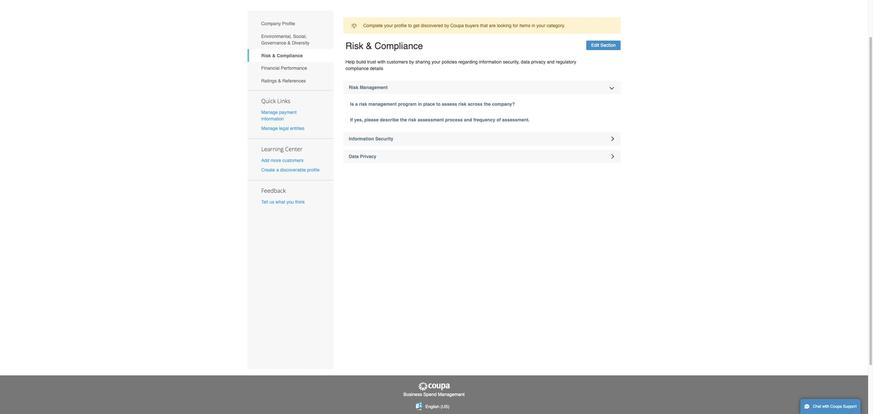 Task type: describe. For each thing, give the bounding box(es) containing it.
information security heading
[[343, 132, 621, 145]]

financial performance link
[[247, 62, 333, 75]]

english (us)
[[425, 404, 449, 409]]

manage for manage payment information
[[261, 110, 278, 115]]

create a discoverable profile
[[261, 167, 320, 173]]

& inside environmental, social, governance & diversity
[[287, 40, 291, 45]]

more
[[271, 158, 281, 163]]

security,
[[503, 59, 520, 64]]

0 vertical spatial risk
[[346, 41, 363, 51]]

ratings
[[261, 78, 277, 83]]

0 horizontal spatial in
[[418, 101, 422, 107]]

0 horizontal spatial and
[[464, 117, 472, 122]]

privacy
[[531, 59, 546, 64]]

items
[[519, 23, 530, 28]]

1 vertical spatial risk
[[261, 53, 271, 58]]

assessment
[[418, 117, 444, 122]]

compliance inside the risk & compliance link
[[277, 53, 303, 58]]

english
[[425, 404, 439, 409]]

if
[[350, 117, 353, 122]]

and inside help build trust with customers by sharing your policies regarding information security, data privacy and regulatory compliance details
[[547, 59, 555, 64]]

quick
[[261, 97, 276, 105]]

process
[[445, 117, 463, 122]]

company profile link
[[247, 17, 333, 30]]

chat
[[813, 404, 821, 409]]

in inside complete your profile to get discovered by coupa buyers that are looking for items in your category. alert
[[532, 23, 535, 28]]

help build trust with customers by sharing your policies regarding information security, data privacy and regulatory compliance details
[[346, 59, 576, 71]]

information security button
[[343, 132, 621, 145]]

social,
[[293, 34, 307, 39]]

get
[[413, 23, 420, 28]]

details
[[370, 66, 383, 71]]

0 horizontal spatial your
[[384, 23, 393, 28]]

ratings & references link
[[247, 75, 333, 87]]

is
[[350, 101, 354, 107]]

manage legal entities
[[261, 126, 305, 131]]

information inside help build trust with customers by sharing your policies regarding information security, data privacy and regulatory compliance details
[[479, 59, 502, 64]]

management
[[368, 101, 397, 107]]

data privacy button
[[343, 150, 621, 163]]

information inside the manage payment information
[[261, 116, 284, 121]]

for
[[513, 23, 518, 28]]

a for is
[[355, 101, 358, 107]]

information security
[[349, 136, 393, 141]]

manage for manage legal entities
[[261, 126, 278, 131]]

1 horizontal spatial compliance
[[375, 41, 423, 51]]

that
[[480, 23, 488, 28]]

compliance
[[346, 66, 369, 71]]

manage legal entities link
[[261, 126, 305, 131]]

complete
[[363, 23, 383, 28]]

risk management heading
[[343, 81, 621, 94]]

of
[[497, 117, 501, 122]]

1 horizontal spatial the
[[484, 101, 491, 107]]

think
[[295, 199, 305, 205]]

please
[[364, 117, 379, 122]]

create
[[261, 167, 275, 173]]

place
[[423, 101, 435, 107]]

spend
[[423, 392, 437, 397]]

is a risk management program in place to assess risk across the company?
[[350, 101, 515, 107]]

tell us what you think button
[[261, 199, 305, 205]]

support
[[843, 404, 857, 409]]

data
[[349, 154, 359, 159]]

build
[[356, 59, 366, 64]]

create a discoverable profile link
[[261, 167, 320, 173]]

payment
[[279, 110, 297, 115]]

learning
[[261, 145, 284, 153]]

frequency
[[473, 117, 495, 122]]

financial performance
[[261, 66, 307, 71]]

edit
[[591, 43, 599, 48]]

help
[[346, 59, 355, 64]]

environmental, social, governance & diversity link
[[247, 30, 333, 49]]

customers inside help build trust with customers by sharing your policies regarding information security, data privacy and regulatory compliance details
[[387, 59, 408, 64]]

data privacy
[[349, 154, 376, 159]]

company profile
[[261, 21, 295, 26]]

company
[[261, 21, 281, 26]]

& inside ratings & references link
[[278, 78, 281, 83]]

risk inside dropdown button
[[349, 85, 358, 90]]

center
[[285, 145, 302, 153]]

section
[[600, 43, 616, 48]]

privacy
[[360, 154, 376, 159]]

entities
[[290, 126, 305, 131]]

describe
[[380, 117, 399, 122]]

by inside alert
[[444, 23, 449, 28]]

yes,
[[354, 117, 363, 122]]

buyers
[[465, 23, 479, 28]]

legal
[[279, 126, 289, 131]]

links
[[277, 97, 290, 105]]

business spend management
[[403, 392, 465, 397]]

chat with coupa support
[[813, 404, 857, 409]]

1 horizontal spatial management
[[438, 392, 465, 397]]

risk management button
[[343, 81, 621, 94]]

quick links
[[261, 97, 290, 105]]

environmental, social, governance & diversity
[[261, 34, 309, 45]]

with inside help build trust with customers by sharing your policies regarding information security, data privacy and regulatory compliance details
[[377, 59, 385, 64]]



Task type: locate. For each thing, give the bounding box(es) containing it.
0 vertical spatial profile
[[394, 23, 407, 28]]

2 horizontal spatial risk
[[458, 101, 466, 107]]

risk management
[[349, 85, 388, 90]]

0 horizontal spatial to
[[408, 23, 412, 28]]

0 horizontal spatial profile
[[307, 167, 320, 173]]

risk up help
[[346, 41, 363, 51]]

manage payment information
[[261, 110, 297, 121]]

management up (us)
[[438, 392, 465, 397]]

profile inside complete your profile to get discovered by coupa buyers that are looking for items in your category. alert
[[394, 23, 407, 28]]

are
[[489, 23, 496, 28]]

coupa left support
[[830, 404, 842, 409]]

risk & compliance up trust
[[346, 41, 423, 51]]

references
[[282, 78, 306, 83]]

ratings & references
[[261, 78, 306, 83]]

edit section
[[591, 43, 616, 48]]

a right is
[[355, 101, 358, 107]]

0 vertical spatial a
[[355, 101, 358, 107]]

by right discovered
[[444, 23, 449, 28]]

complete your profile to get discovered by coupa buyers that are looking for items in your category.
[[363, 23, 565, 28]]

the right describe
[[400, 117, 407, 122]]

manage down quick on the top
[[261, 110, 278, 115]]

1 vertical spatial information
[[261, 116, 284, 121]]

information
[[349, 136, 374, 141]]

information up manage legal entities 'link'
[[261, 116, 284, 121]]

edit section link
[[586, 41, 621, 50]]

your inside help build trust with customers by sharing your policies regarding information security, data privacy and regulatory compliance details
[[432, 59, 441, 64]]

1 horizontal spatial your
[[432, 59, 441, 64]]

management
[[360, 85, 388, 90], [438, 392, 465, 397]]

1 vertical spatial a
[[276, 167, 279, 173]]

profile
[[282, 21, 295, 26]]

and right process
[[464, 117, 472, 122]]

with right 'chat'
[[822, 404, 829, 409]]

manage
[[261, 110, 278, 115], [261, 126, 278, 131]]

regulatory
[[556, 59, 576, 64]]

0 vertical spatial and
[[547, 59, 555, 64]]

1 manage from the top
[[261, 110, 278, 115]]

customers
[[387, 59, 408, 64], [282, 158, 303, 163]]

1 horizontal spatial and
[[547, 59, 555, 64]]

assess
[[442, 101, 457, 107]]

1 horizontal spatial profile
[[394, 23, 407, 28]]

profile
[[394, 23, 407, 28], [307, 167, 320, 173]]

to inside alert
[[408, 23, 412, 28]]

manage payment information link
[[261, 110, 297, 121]]

you
[[286, 199, 294, 205]]

1 vertical spatial manage
[[261, 126, 278, 131]]

& down governance on the top of the page
[[272, 53, 275, 58]]

0 vertical spatial in
[[532, 23, 535, 28]]

0 vertical spatial by
[[444, 23, 449, 28]]

1 horizontal spatial by
[[444, 23, 449, 28]]

in left the place
[[418, 101, 422, 107]]

by inside help build trust with customers by sharing your policies regarding information security, data privacy and regulatory compliance details
[[409, 59, 414, 64]]

trust
[[367, 59, 376, 64]]

1 vertical spatial profile
[[307, 167, 320, 173]]

security
[[375, 136, 393, 141]]

learning center
[[261, 145, 302, 153]]

by left sharing
[[409, 59, 414, 64]]

management up "management"
[[360, 85, 388, 90]]

1 vertical spatial the
[[400, 117, 407, 122]]

1 vertical spatial to
[[436, 101, 441, 107]]

risk
[[359, 101, 367, 107], [458, 101, 466, 107], [408, 117, 416, 122]]

0 horizontal spatial a
[[276, 167, 279, 173]]

2 vertical spatial risk
[[349, 85, 358, 90]]

company?
[[492, 101, 515, 107]]

category.
[[547, 23, 565, 28]]

customers left sharing
[[387, 59, 408, 64]]

add more customers
[[261, 158, 303, 163]]

in right items
[[532, 23, 535, 28]]

the right across
[[484, 101, 491, 107]]

risk up financial
[[261, 53, 271, 58]]

and right privacy
[[547, 59, 555, 64]]

1 vertical spatial in
[[418, 101, 422, 107]]

1 vertical spatial and
[[464, 117, 472, 122]]

0 vertical spatial the
[[484, 101, 491, 107]]

1 vertical spatial customers
[[282, 158, 303, 163]]

profile right discoverable
[[307, 167, 320, 173]]

your left category. on the top right of the page
[[536, 23, 545, 28]]

information left security,
[[479, 59, 502, 64]]

discoverable
[[280, 167, 306, 173]]

the
[[484, 101, 491, 107], [400, 117, 407, 122]]

risk & compliance up financial performance
[[261, 53, 303, 58]]

with inside button
[[822, 404, 829, 409]]

0 horizontal spatial with
[[377, 59, 385, 64]]

risk left across
[[458, 101, 466, 107]]

assessment.
[[502, 117, 530, 122]]

to
[[408, 23, 412, 28], [436, 101, 441, 107]]

0 vertical spatial manage
[[261, 110, 278, 115]]

complete your profile to get discovered by coupa buyers that are looking for items in your category. alert
[[343, 17, 621, 34]]

2 horizontal spatial your
[[536, 23, 545, 28]]

coupa inside alert
[[450, 23, 464, 28]]

a for create
[[276, 167, 279, 173]]

management inside dropdown button
[[360, 85, 388, 90]]

0 horizontal spatial by
[[409, 59, 414, 64]]

0 vertical spatial coupa
[[450, 23, 464, 28]]

with up details
[[377, 59, 385, 64]]

0 horizontal spatial customers
[[282, 158, 303, 163]]

1 vertical spatial by
[[409, 59, 414, 64]]

compliance
[[375, 41, 423, 51], [277, 53, 303, 58]]

program
[[398, 101, 417, 107]]

manage left legal
[[261, 126, 278, 131]]

1 vertical spatial with
[[822, 404, 829, 409]]

& left diversity
[[287, 40, 291, 45]]

0 horizontal spatial compliance
[[277, 53, 303, 58]]

& right ratings
[[278, 78, 281, 83]]

1 horizontal spatial with
[[822, 404, 829, 409]]

policies
[[442, 59, 457, 64]]

customers up discoverable
[[282, 158, 303, 163]]

1 horizontal spatial customers
[[387, 59, 408, 64]]

coupa left buyers
[[450, 23, 464, 28]]

1 horizontal spatial coupa
[[830, 404, 842, 409]]

1 horizontal spatial information
[[479, 59, 502, 64]]

risk right is
[[359, 101, 367, 107]]

(us)
[[441, 404, 449, 409]]

coupa supplier portal image
[[418, 382, 450, 391]]

chat with coupa support button
[[800, 399, 861, 414]]

risk
[[346, 41, 363, 51], [261, 53, 271, 58], [349, 85, 358, 90]]

0 vertical spatial risk & compliance
[[346, 41, 423, 51]]

1 horizontal spatial to
[[436, 101, 441, 107]]

profile left get
[[394, 23, 407, 28]]

1 horizontal spatial risk & compliance
[[346, 41, 423, 51]]

0 horizontal spatial the
[[400, 117, 407, 122]]

regarding
[[458, 59, 478, 64]]

0 horizontal spatial management
[[360, 85, 388, 90]]

with
[[377, 59, 385, 64], [822, 404, 829, 409]]

0 horizontal spatial risk & compliance
[[261, 53, 303, 58]]

1 vertical spatial management
[[438, 392, 465, 397]]

2 manage from the top
[[261, 126, 278, 131]]

add more customers link
[[261, 158, 303, 163]]

information
[[479, 59, 502, 64], [261, 116, 284, 121]]

in
[[532, 23, 535, 28], [418, 101, 422, 107]]

0 vertical spatial information
[[479, 59, 502, 64]]

1 vertical spatial coupa
[[830, 404, 842, 409]]

0 horizontal spatial risk
[[359, 101, 367, 107]]

discovered
[[421, 23, 443, 28]]

0 vertical spatial customers
[[387, 59, 408, 64]]

& inside the risk & compliance link
[[272, 53, 275, 58]]

to right the place
[[436, 101, 441, 107]]

0 vertical spatial management
[[360, 85, 388, 90]]

0 vertical spatial with
[[377, 59, 385, 64]]

1 horizontal spatial risk
[[408, 117, 416, 122]]

if yes, please describe the risk assessment process and frequency of assessment.
[[350, 117, 530, 122]]

0 horizontal spatial information
[[261, 116, 284, 121]]

us
[[269, 199, 274, 205]]

by
[[444, 23, 449, 28], [409, 59, 414, 64]]

coupa inside button
[[830, 404, 842, 409]]

your
[[384, 23, 393, 28], [536, 23, 545, 28], [432, 59, 441, 64]]

manage inside the manage payment information
[[261, 110, 278, 115]]

tell
[[261, 199, 268, 205]]

your right complete
[[384, 23, 393, 28]]

compliance up "financial performance" link
[[277, 53, 303, 58]]

risk down the "program" at the top
[[408, 117, 416, 122]]

data
[[521, 59, 530, 64]]

looking
[[497, 23, 511, 28]]

compliance down get
[[375, 41, 423, 51]]

environmental,
[[261, 34, 292, 39]]

across
[[468, 101, 483, 107]]

governance
[[261, 40, 286, 45]]

diversity
[[292, 40, 309, 45]]

feedback
[[261, 187, 286, 195]]

coupa
[[450, 23, 464, 28], [830, 404, 842, 409]]

to left get
[[408, 23, 412, 28]]

0 vertical spatial compliance
[[375, 41, 423, 51]]

what
[[275, 199, 285, 205]]

your right sharing
[[432, 59, 441, 64]]

sharing
[[415, 59, 430, 64]]

risk up is
[[349, 85, 358, 90]]

& up trust
[[366, 41, 372, 51]]

1 horizontal spatial a
[[355, 101, 358, 107]]

a
[[355, 101, 358, 107], [276, 167, 279, 173]]

add
[[261, 158, 269, 163]]

1 vertical spatial risk & compliance
[[261, 53, 303, 58]]

financial
[[261, 66, 280, 71]]

data privacy heading
[[343, 150, 621, 163]]

0 horizontal spatial coupa
[[450, 23, 464, 28]]

1 horizontal spatial in
[[532, 23, 535, 28]]

0 vertical spatial to
[[408, 23, 412, 28]]

and
[[547, 59, 555, 64], [464, 117, 472, 122]]

1 vertical spatial compliance
[[277, 53, 303, 58]]

a right create
[[276, 167, 279, 173]]



Task type: vqa. For each thing, say whether or not it's contained in the screenshot.
Targets
no



